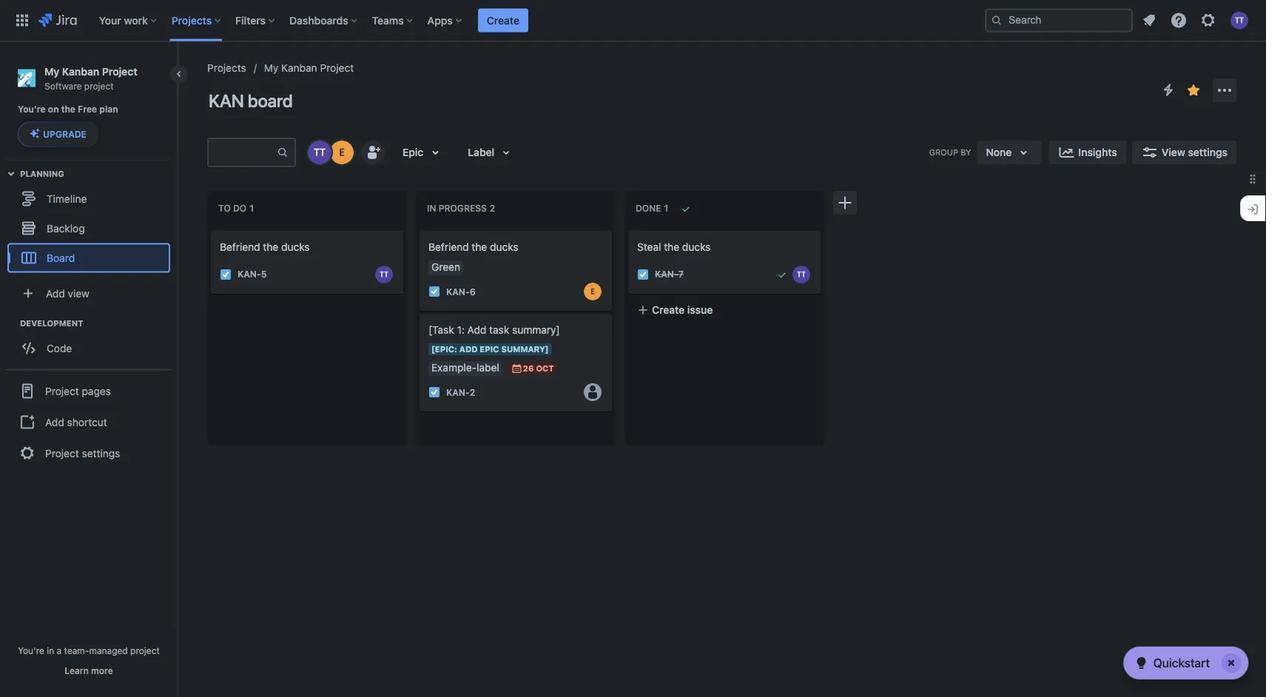 Task type: describe. For each thing, give the bounding box(es) containing it.
2
[[470, 387, 476, 398]]

label button
[[459, 141, 524, 164]]

teams button
[[368, 9, 419, 32]]

26
[[523, 364, 534, 374]]

create issue image for steal the ducks
[[620, 221, 638, 238]]

free
[[78, 104, 97, 115]]

settings for view settings
[[1189, 146, 1228, 158]]

by
[[961, 147, 972, 157]]

summary]
[[512, 324, 560, 336]]

code
[[47, 342, 72, 354]]

quickstart
[[1154, 656, 1211, 671]]

project pages link
[[6, 375, 172, 408]]

in
[[427, 203, 436, 214]]

upgrade button
[[19, 122, 98, 146]]

development image
[[2, 314, 20, 332]]

help image
[[1171, 11, 1188, 29]]

pages
[[82, 385, 111, 397]]

1 horizontal spatial project
[[130, 646, 160, 656]]

1:
[[457, 324, 465, 336]]

epic
[[403, 146, 424, 158]]

learn more
[[65, 666, 113, 676]]

add view button
[[9, 279, 169, 308]]

add people image
[[364, 144, 382, 161]]

backlog link
[[7, 214, 170, 243]]

progress
[[439, 203, 487, 214]]

create for create issue
[[652, 304, 685, 316]]

project inside my kanban project software project
[[84, 81, 114, 91]]

done
[[636, 203, 662, 214]]

ducks for progress
[[490, 241, 519, 253]]

create issue image
[[202, 221, 220, 238]]

create button
[[478, 9, 529, 32]]

insights button
[[1050, 141, 1127, 164]]

3 ducks from the left
[[683, 241, 711, 253]]

ducks for do
[[281, 241, 310, 253]]

you're on the free plan
[[18, 104, 118, 115]]

group
[[930, 147, 959, 157]]

your work
[[99, 14, 148, 26]]

star kan board image
[[1186, 81, 1203, 99]]

upgrade
[[43, 129, 87, 139]]

a
[[57, 646, 62, 656]]

the right on at the top left
[[61, 104, 75, 115]]

befriend the ducks for to do
[[220, 241, 310, 253]]

project pages
[[45, 385, 111, 397]]

kan- for 7
[[655, 269, 679, 280]]

quickstart button
[[1125, 647, 1249, 680]]

backlog
[[47, 222, 85, 234]]

kan- for 2
[[447, 387, 470, 398]]

apps button
[[423, 9, 468, 32]]

1 assignee: terry turtle image from the left
[[375, 266, 393, 283]]

1 horizontal spatial task image
[[429, 286, 441, 298]]

kanban for my kanban project
[[281, 62, 317, 74]]

more image
[[1217, 81, 1234, 99]]

timeline link
[[7, 184, 170, 214]]

Search field
[[986, 9, 1134, 32]]

[task
[[429, 324, 454, 336]]

your
[[99, 14, 121, 26]]

board
[[47, 252, 75, 264]]

issue
[[688, 304, 713, 316]]

development
[[20, 318, 83, 328]]

board link
[[7, 243, 170, 273]]

code link
[[7, 333, 170, 363]]

more
[[91, 666, 113, 676]]

in
[[47, 646, 54, 656]]

view settings button
[[1133, 141, 1237, 164]]

banner containing your work
[[0, 0, 1267, 41]]

group containing project pages
[[6, 369, 172, 474]]

you're for you're in a team-managed project
[[18, 646, 44, 656]]

project settings link
[[6, 437, 172, 470]]

none button
[[978, 141, 1042, 164]]

projects for projects link on the left top of the page
[[207, 62, 246, 74]]

add shortcut button
[[6, 408, 172, 437]]

dismiss quickstart image
[[1220, 652, 1244, 675]]

kan board
[[209, 90, 293, 111]]

your profile and settings image
[[1231, 11, 1249, 29]]

unassigned image
[[584, 384, 602, 401]]

create issue image for befriend the ducks
[[411, 221, 429, 238]]

projects for 'projects' popup button
[[172, 14, 212, 26]]

view
[[1162, 146, 1186, 158]]

apps
[[428, 14, 453, 26]]

kan-6
[[447, 287, 476, 297]]

add for add shortcut
[[45, 416, 64, 428]]

project up add shortcut in the bottom of the page
[[45, 385, 79, 397]]

26 october 2023 image
[[511, 363, 523, 375]]

label
[[468, 146, 495, 158]]

6
[[470, 287, 476, 297]]

task image for befriend the ducks
[[220, 269, 232, 280]]

none
[[987, 146, 1013, 158]]

create for create
[[487, 14, 520, 26]]

settings image
[[1200, 11, 1218, 29]]

add shortcut
[[45, 416, 107, 428]]

filters button
[[231, 9, 281, 32]]

1 vertical spatial add
[[468, 324, 487, 336]]

the down 'in progress' element
[[472, 241, 487, 253]]

project down dashboards dropdown button at left
[[320, 62, 354, 74]]

development group
[[7, 317, 177, 368]]

view
[[68, 287, 89, 299]]

my kanban project
[[264, 62, 354, 74]]



Task type: vqa. For each thing, say whether or not it's contained in the screenshot.
fourth sub task icon from the top
no



Task type: locate. For each thing, give the bounding box(es) containing it.
project
[[320, 62, 354, 74], [102, 65, 137, 77], [45, 385, 79, 397], [45, 447, 79, 459]]

kanban up software
[[62, 65, 99, 77]]

kan-5 link
[[238, 268, 267, 281]]

add for add view
[[46, 287, 65, 299]]

create issue
[[652, 304, 713, 316]]

task image
[[220, 269, 232, 280], [638, 269, 649, 280], [429, 286, 441, 298]]

to do element
[[218, 203, 257, 214]]

planning image
[[2, 165, 20, 182]]

1 ducks from the left
[[281, 241, 310, 253]]

ducks
[[281, 241, 310, 253], [490, 241, 519, 253], [683, 241, 711, 253]]

0 horizontal spatial project
[[84, 81, 114, 91]]

board
[[248, 90, 293, 111]]

view settings
[[1162, 146, 1228, 158]]

[task 1: add task summary]
[[429, 324, 560, 336]]

you're
[[18, 104, 46, 115], [18, 646, 44, 656]]

my up board
[[264, 62, 279, 74]]

0 horizontal spatial create issue image
[[411, 221, 429, 238]]

kanban up board
[[281, 62, 317, 74]]

0 horizontal spatial befriend the ducks
[[220, 241, 310, 253]]

projects right 'work'
[[172, 14, 212, 26]]

the right steal
[[664, 241, 680, 253]]

epic button
[[394, 141, 453, 164]]

kan-6 link
[[447, 285, 476, 298]]

done image
[[777, 269, 789, 280], [777, 269, 789, 280]]

kanban for my kanban project software project
[[62, 65, 99, 77]]

create issue button
[[629, 297, 821, 323]]

plan
[[99, 104, 118, 115]]

my for my kanban project software project
[[44, 65, 59, 77]]

planning
[[20, 169, 64, 178]]

project down add shortcut in the bottom of the page
[[45, 447, 79, 459]]

group by
[[930, 147, 972, 157]]

1 horizontal spatial ducks
[[490, 241, 519, 253]]

create issue image
[[411, 221, 429, 238], [620, 221, 638, 238]]

1 horizontal spatial befriend the ducks
[[429, 241, 519, 253]]

0 vertical spatial projects
[[172, 14, 212, 26]]

projects up kan
[[207, 62, 246, 74]]

my up software
[[44, 65, 59, 77]]

do
[[233, 203, 247, 214]]

kan-2 link
[[447, 386, 476, 399]]

my inside my kanban project software project
[[44, 65, 59, 77]]

befriend down in progress
[[429, 241, 469, 253]]

1 horizontal spatial my
[[264, 62, 279, 74]]

kan- down 'steal the ducks'
[[655, 269, 679, 280]]

project settings
[[45, 447, 120, 459]]

1 horizontal spatial create issue image
[[620, 221, 638, 238]]

kan
[[209, 90, 244, 111]]

managed
[[89, 646, 128, 656]]

kan- right task icon
[[447, 387, 470, 398]]

timeline
[[47, 192, 87, 205]]

to
[[218, 203, 231, 214]]

settings right "view"
[[1189, 146, 1228, 158]]

primary element
[[9, 0, 986, 41]]

dashboards
[[290, 14, 349, 26]]

steal the ducks
[[638, 241, 711, 253]]

create right apps popup button
[[487, 14, 520, 26]]

2 befriend the ducks from the left
[[429, 241, 519, 253]]

task image left kan-7 "link"
[[638, 269, 649, 280]]

1 horizontal spatial assignee: terry turtle image
[[793, 266, 811, 283]]

my
[[264, 62, 279, 74], [44, 65, 59, 77]]

notifications image
[[1141, 11, 1159, 29]]

1 vertical spatial projects
[[207, 62, 246, 74]]

kan- down do
[[238, 269, 261, 280]]

1 horizontal spatial settings
[[1189, 146, 1228, 158]]

settings down 'add shortcut' button
[[82, 447, 120, 459]]

create left the issue
[[652, 304, 685, 316]]

projects link
[[207, 59, 246, 77]]

shortcut
[[67, 416, 107, 428]]

0 horizontal spatial assignee: terry turtle image
[[375, 266, 393, 283]]

0 vertical spatial create
[[487, 14, 520, 26]]

projects
[[172, 14, 212, 26], [207, 62, 246, 74]]

kan- inside "link"
[[655, 269, 679, 280]]

create column image
[[837, 194, 855, 212]]

2 ducks from the left
[[490, 241, 519, 253]]

kan-5
[[238, 269, 267, 280]]

project
[[84, 81, 114, 91], [130, 646, 160, 656]]

kan-2
[[447, 387, 476, 398]]

7
[[679, 269, 684, 280]]

1 horizontal spatial befriend
[[429, 241, 469, 253]]

kan-7 link
[[655, 268, 684, 281]]

1 befriend from the left
[[220, 241, 260, 253]]

eloisefrancis23 image
[[330, 141, 354, 164]]

26 oct
[[523, 364, 554, 374]]

befriend for progress
[[429, 241, 469, 253]]

5
[[261, 269, 267, 280]]

project inside 'link'
[[45, 447, 79, 459]]

task image
[[429, 387, 441, 398]]

0 vertical spatial settings
[[1189, 146, 1228, 158]]

projects inside popup button
[[172, 14, 212, 26]]

befriend the ducks for in progress
[[429, 241, 519, 253]]

create issue image up steal
[[620, 221, 638, 238]]

filters
[[236, 14, 266, 26]]

0 horizontal spatial my
[[44, 65, 59, 77]]

0 horizontal spatial kanban
[[62, 65, 99, 77]]

add view
[[46, 287, 89, 299]]

assignee: eloisefrancis23 image
[[584, 283, 602, 301]]

1 you're from the top
[[18, 104, 46, 115]]

0 horizontal spatial ducks
[[281, 241, 310, 253]]

1 create issue image from the left
[[411, 221, 429, 238]]

0 horizontal spatial befriend
[[220, 241, 260, 253]]

Search this board text field
[[209, 139, 277, 166]]

project up plan
[[84, 81, 114, 91]]

the
[[61, 104, 75, 115], [263, 241, 279, 253], [472, 241, 487, 253], [664, 241, 680, 253]]

my kanban project link
[[264, 59, 354, 77]]

befriend for do
[[220, 241, 260, 253]]

team-
[[64, 646, 89, 656]]

kan- for 6
[[447, 287, 470, 297]]

befriend up kan-5
[[220, 241, 260, 253]]

create inside primary element
[[487, 14, 520, 26]]

settings for project settings
[[82, 447, 120, 459]]

befriend the ducks up "5"
[[220, 241, 310, 253]]

banner
[[0, 0, 1267, 41]]

1 befriend the ducks from the left
[[220, 241, 310, 253]]

project right managed
[[130, 646, 160, 656]]

befriend the ducks
[[220, 241, 310, 253], [429, 241, 519, 253]]

0 horizontal spatial task image
[[220, 269, 232, 280]]

2 assignee: terry turtle image from the left
[[793, 266, 811, 283]]

group
[[6, 369, 172, 474]]

learn more button
[[65, 665, 113, 677]]

assignee: terry turtle image
[[375, 266, 393, 283], [793, 266, 811, 283]]

project up plan
[[102, 65, 137, 77]]

in progress element
[[427, 203, 499, 214]]

automations menu button icon image
[[1160, 81, 1178, 99]]

you're left on at the top left
[[18, 104, 46, 115]]

my for my kanban project
[[264, 62, 279, 74]]

2 vertical spatial add
[[45, 416, 64, 428]]

add inside dropdown button
[[46, 287, 65, 299]]

0 horizontal spatial create
[[487, 14, 520, 26]]

jira image
[[39, 11, 77, 29], [39, 11, 77, 29]]

work
[[124, 14, 148, 26]]

my kanban project software project
[[44, 65, 137, 91]]

settings inside 'link'
[[82, 447, 120, 459]]

2 horizontal spatial ducks
[[683, 241, 711, 253]]

add left the view
[[46, 287, 65, 299]]

learn
[[65, 666, 89, 676]]

1 vertical spatial you're
[[18, 646, 44, 656]]

planning group
[[7, 168, 177, 277]]

create
[[487, 14, 520, 26], [652, 304, 685, 316]]

task image for steal the ducks
[[638, 269, 649, 280]]

26 october 2023 image
[[511, 363, 523, 375]]

1 vertical spatial create
[[652, 304, 685, 316]]

0 vertical spatial you're
[[18, 104, 46, 115]]

settings
[[1189, 146, 1228, 158], [82, 447, 120, 459]]

add right 1:
[[468, 324, 487, 336]]

done element
[[636, 203, 672, 214]]

you're left in
[[18, 646, 44, 656]]

dashboards button
[[285, 9, 363, 32]]

teams
[[372, 14, 404, 26]]

on
[[48, 104, 59, 115]]

task image left kan-6 link
[[429, 286, 441, 298]]

insights
[[1079, 146, 1118, 158]]

task image left kan-5 link
[[220, 269, 232, 280]]

2 horizontal spatial task image
[[638, 269, 649, 280]]

0 vertical spatial add
[[46, 287, 65, 299]]

settings inside button
[[1189, 146, 1228, 158]]

check image
[[1133, 655, 1151, 672]]

add inside button
[[45, 416, 64, 428]]

your work button
[[95, 9, 163, 32]]

1 vertical spatial settings
[[82, 447, 120, 459]]

kan-7
[[655, 269, 684, 280]]

projects button
[[167, 9, 227, 32]]

in progress
[[427, 203, 487, 214]]

2 you're from the top
[[18, 646, 44, 656]]

2 befriend from the left
[[429, 241, 469, 253]]

kan- for 5
[[238, 269, 261, 280]]

0 vertical spatial project
[[84, 81, 114, 91]]

insights image
[[1058, 144, 1076, 161]]

0 horizontal spatial settings
[[82, 447, 120, 459]]

appswitcher icon image
[[13, 11, 31, 29]]

befriend the ducks down 'in progress' element
[[429, 241, 519, 253]]

task
[[490, 324, 510, 336]]

to do
[[218, 203, 247, 214]]

software
[[44, 81, 82, 91]]

kan- up 1:
[[447, 287, 470, 297]]

terry turtle image
[[308, 141, 332, 164]]

kanban
[[281, 62, 317, 74], [62, 65, 99, 77]]

steal
[[638, 241, 662, 253]]

the up "5"
[[263, 241, 279, 253]]

project inside my kanban project software project
[[102, 65, 137, 77]]

2 create issue image from the left
[[620, 221, 638, 238]]

you're in a team-managed project
[[18, 646, 160, 656]]

1 horizontal spatial kanban
[[281, 62, 317, 74]]

oct
[[536, 364, 554, 374]]

befriend
[[220, 241, 260, 253], [429, 241, 469, 253]]

create issue image down the 'in'
[[411, 221, 429, 238]]

add left shortcut at the bottom of page
[[45, 416, 64, 428]]

search image
[[992, 14, 1003, 26]]

you're for you're on the free plan
[[18, 104, 46, 115]]

kanban inside my kanban project software project
[[62, 65, 99, 77]]

1 vertical spatial project
[[130, 646, 160, 656]]

1 horizontal spatial create
[[652, 304, 685, 316]]



